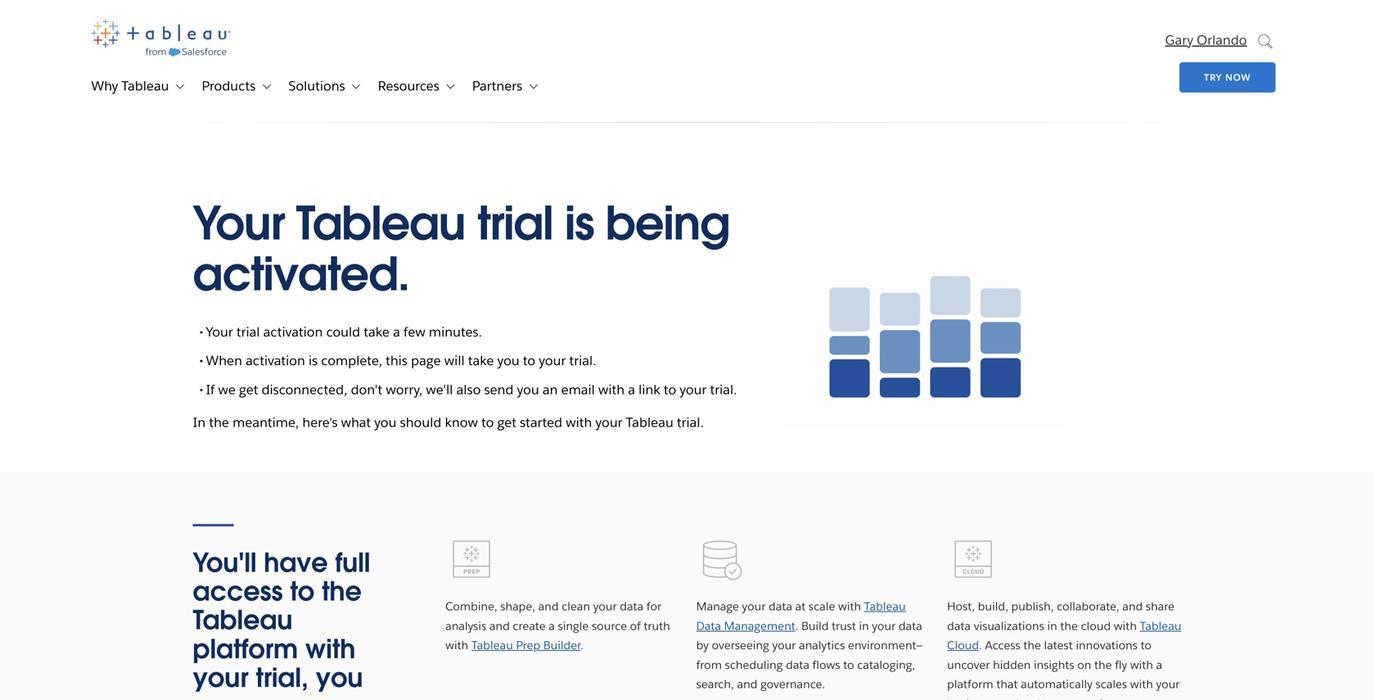 Task type: locate. For each thing, give the bounding box(es) containing it.
0 vertical spatial trial
[[477, 194, 553, 253]]

why
[[91, 78, 118, 94]]

menu toggle image right resources
[[442, 79, 457, 94]]

partners link
[[459, 70, 523, 103]]

data inside combine, shape, and clean your data for analysis and create a single source of truth with
[[620, 599, 644, 614]]

1 vertical spatial trial.
[[711, 381, 737, 398]]

main element
[[53, 0, 1323, 122]]

tableau online image
[[948, 533, 1000, 586]]

fly
[[1116, 658, 1128, 672]]

in
[[860, 619, 870, 633], [1048, 619, 1058, 633]]

platform
[[193, 633, 298, 666], [948, 677, 994, 692]]

create
[[513, 619, 546, 633]]

. inside . build trust in your data by overseeing your analytics environment— from scheduling data flows to cataloging, search, and governance.
[[796, 619, 799, 633]]

prep
[[516, 638, 541, 653]]

that
[[997, 677, 1018, 692]]

tableau, from salesforce image
[[91, 19, 231, 57]]

1 horizontal spatial .
[[796, 619, 799, 633]]

to left full
[[290, 575, 315, 609]]

publish,
[[1012, 599, 1055, 614]]

your for your trial activation could take a few minutes.
[[206, 323, 233, 340]]

0 horizontal spatial menu toggle image
[[172, 79, 186, 94]]

0 horizontal spatial .
[[581, 638, 584, 653]]

a
[[393, 323, 400, 340], [628, 381, 636, 398], [549, 619, 555, 633], [1157, 658, 1163, 672]]

1 menu toggle image from the left
[[172, 79, 186, 94]]

3 menu toggle image from the left
[[525, 79, 540, 94]]

resources link
[[365, 70, 440, 103]]

clean
[[562, 599, 591, 614]]

menu toggle image
[[172, 79, 186, 94], [348, 79, 363, 94], [525, 79, 540, 94]]

orlando
[[1198, 31, 1248, 48]]

with
[[599, 381, 625, 398], [566, 414, 592, 431], [839, 599, 862, 614], [1115, 619, 1138, 633], [305, 633, 356, 666], [446, 638, 469, 653], [1131, 658, 1154, 672], [1131, 677, 1154, 692]]

. left access
[[980, 638, 983, 653]]

you
[[498, 352, 520, 369], [517, 381, 540, 398], [375, 414, 397, 431], [316, 661, 363, 695]]

1 vertical spatial is
[[309, 352, 318, 369]]

menu toggle image right solutions
[[348, 79, 363, 94]]

data down host,
[[948, 619, 971, 633]]

menu toggle image right partners
[[525, 79, 540, 94]]

analytics
[[799, 638, 846, 653]]

minutes.
[[429, 323, 482, 340]]

to inside you'll have full access to the tableau platform with your trial, you can:
[[290, 575, 315, 609]]

your
[[193, 194, 284, 253], [206, 323, 233, 340]]

1 horizontal spatial menu toggle image
[[348, 79, 363, 94]]

gary orlando
[[1166, 31, 1248, 48]]

1 horizontal spatial trial.
[[677, 414, 704, 431]]

source
[[592, 619, 627, 633]]

your right the link in the left of the page
[[680, 381, 707, 398]]

0 horizontal spatial trial
[[237, 323, 260, 340]]

menu toggle image for why tableau
[[172, 79, 186, 94]]

your up management
[[742, 599, 766, 614]]

activation up disconnected,
[[246, 352, 305, 369]]

in up latest at right bottom
[[1048, 619, 1058, 633]]

trial
[[477, 194, 553, 253], [237, 323, 260, 340]]

you right 'trial,'
[[316, 661, 363, 695]]

on
[[1078, 658, 1092, 672]]

1 horizontal spatial platform
[[948, 677, 994, 692]]

try now link
[[1180, 62, 1276, 93]]

and down scheduling
[[737, 677, 758, 692]]

your right scales
[[1157, 677, 1181, 692]]

no
[[1000, 697, 1014, 700]]

and inside 'host, build, publish, collaborate, and share data visualizations in the cloud with'
[[1123, 599, 1144, 614]]

0 horizontal spatial platform
[[193, 633, 298, 666]]

. for flows
[[796, 619, 799, 633]]

email
[[562, 381, 595, 398]]

take
[[364, 323, 390, 340], [468, 352, 494, 369]]

trust
[[832, 619, 857, 633]]

menu toggle image
[[258, 79, 273, 94], [442, 79, 457, 94]]

2 horizontal spatial trial.
[[711, 381, 737, 398]]

menu toggle image right products on the left top of page
[[258, 79, 273, 94]]

you inside you'll have full access to the tableau platform with your trial, you can:
[[316, 661, 363, 695]]

0 vertical spatial platform
[[193, 633, 298, 666]]

0 vertical spatial your
[[193, 194, 284, 253]]

1 menu toggle image from the left
[[258, 79, 273, 94]]

you left an
[[517, 381, 540, 398]]

your left 'trial,'
[[193, 661, 249, 695]]

1 in from the left
[[860, 619, 870, 633]]

a right fly
[[1157, 658, 1163, 672]]

0 vertical spatial activation
[[263, 323, 323, 340]]

you right what
[[375, 414, 397, 431]]

cataloging,
[[858, 658, 916, 672]]

for
[[647, 599, 662, 614]]

collaborate,
[[1058, 599, 1120, 614]]

to right the link in the left of the page
[[664, 381, 677, 398]]

take right will at left
[[468, 352, 494, 369]]

in
[[193, 414, 206, 431]]

tableau
[[122, 78, 169, 94], [296, 194, 465, 253], [626, 414, 674, 431], [865, 599, 906, 614], [193, 604, 293, 637], [1141, 619, 1182, 633], [472, 638, 513, 653]]

your for your tableau trial is being activated.
[[193, 194, 284, 253]]

0 horizontal spatial in
[[860, 619, 870, 633]]

2 in from the left
[[1048, 619, 1058, 633]]

menu toggle image left products link
[[172, 79, 186, 94]]

innovations
[[1076, 638, 1138, 653]]

. inside . access the latest innovations to uncover hidden insights on the fly with a platform that automatically scales with your business, no hardware or maintena
[[980, 638, 983, 653]]

2 horizontal spatial .
[[980, 638, 983, 653]]

tableau prep image
[[446, 533, 498, 586]]

your up source
[[594, 599, 617, 614]]

platform up business, at the right
[[948, 677, 994, 692]]

you'll have full access to the tableau platform with your trial, you can:
[[193, 546, 370, 700]]

and left share
[[1123, 599, 1144, 614]]

1 horizontal spatial trial
[[477, 194, 553, 253]]

1 horizontal spatial is
[[565, 194, 594, 253]]

tableau inside you'll have full access to the tableau platform with your trial, you can:
[[193, 604, 293, 637]]

a inside combine, shape, and clean your data for analysis and create a single source of truth with
[[549, 619, 555, 633]]

platform up the can:
[[193, 633, 298, 666]]

to right flows
[[844, 658, 855, 672]]

get down send
[[498, 414, 517, 431]]

in inside . build trust in your data by overseeing your analytics environment— from scheduling data flows to cataloging, search, and governance.
[[860, 619, 870, 633]]

data management image
[[697, 533, 749, 586]]

data
[[697, 619, 722, 633]]

scales
[[1096, 677, 1128, 692]]

to right innovations
[[1141, 638, 1152, 653]]

. left "build"
[[796, 619, 799, 633]]

access
[[986, 638, 1021, 653]]

your inside combine, shape, and clean your data for analysis and create a single source of truth with
[[594, 599, 617, 614]]

solutions
[[289, 78, 345, 94]]

flows
[[813, 658, 841, 672]]

and
[[539, 599, 559, 614], [1123, 599, 1144, 614], [490, 619, 510, 633], [737, 677, 758, 692]]

data up the environment—
[[899, 619, 923, 633]]

data up of
[[620, 599, 644, 614]]

2 menu toggle image from the left
[[348, 79, 363, 94]]

when
[[206, 352, 242, 369]]

and down shape, at left
[[490, 619, 510, 633]]

now
[[1226, 72, 1252, 83]]

1 vertical spatial take
[[468, 352, 494, 369]]

tableau inside tableau cloud
[[1141, 619, 1182, 633]]

data inside 'host, build, publish, collaborate, and share data visualizations in the cloud with'
[[948, 619, 971, 633]]

0 horizontal spatial menu toggle image
[[258, 79, 273, 94]]

1 horizontal spatial menu toggle image
[[442, 79, 457, 94]]

0 vertical spatial trial.
[[570, 352, 597, 369]]

why tableau
[[91, 78, 169, 94]]

from
[[697, 658, 722, 672]]

your inside . access the latest innovations to uncover hidden insights on the fly with a platform that automatically scales with your business, no hardware or maintena
[[1157, 677, 1181, 692]]

in inside 'host, build, publish, collaborate, and share data visualizations in the cloud with'
[[1048, 619, 1058, 633]]

to inside . build trust in your data by overseeing your analytics environment— from scheduling data flows to cataloging, search, and governance.
[[844, 658, 855, 672]]

1 horizontal spatial in
[[1048, 619, 1058, 633]]

activation left "could"
[[263, 323, 323, 340]]

will
[[445, 352, 465, 369]]

with inside combine, shape, and clean your data for analysis and create a single source of truth with
[[446, 638, 469, 653]]

take right "could"
[[364, 323, 390, 340]]

gary
[[1166, 31, 1194, 48]]

in right the trust
[[860, 619, 870, 633]]

1 vertical spatial platform
[[948, 677, 994, 692]]

. down single
[[581, 638, 584, 653]]

uncover
[[948, 658, 991, 672]]

0 vertical spatial get
[[239, 381, 258, 398]]

cloud
[[948, 638, 980, 653]]

your up the environment—
[[873, 619, 896, 633]]

your right started
[[596, 414, 623, 431]]

try
[[1205, 72, 1223, 83]]

tableau cloud
[[948, 619, 1182, 653]]

1 vertical spatial get
[[498, 414, 517, 431]]

your inside the your tableau trial is being activated.
[[193, 194, 284, 253]]

2 horizontal spatial menu toggle image
[[525, 79, 540, 94]]

2 menu toggle image from the left
[[442, 79, 457, 94]]

0 horizontal spatial get
[[239, 381, 258, 398]]

know
[[445, 414, 478, 431]]

your
[[539, 352, 566, 369], [680, 381, 707, 398], [596, 414, 623, 431], [594, 599, 617, 614], [742, 599, 766, 614], [873, 619, 896, 633], [773, 638, 796, 653], [193, 661, 249, 695], [1157, 677, 1181, 692]]

shape,
[[501, 599, 536, 614]]

few
[[404, 323, 426, 340]]

data
[[620, 599, 644, 614], [769, 599, 793, 614], [899, 619, 923, 633], [948, 619, 971, 633], [786, 658, 810, 672]]

get right we
[[239, 381, 258, 398]]

1 vertical spatial your
[[206, 323, 233, 340]]

your up an
[[539, 352, 566, 369]]

0 vertical spatial is
[[565, 194, 594, 253]]

combine,
[[446, 599, 498, 614]]

visualizations
[[974, 619, 1045, 633]]

governance.
[[761, 677, 826, 692]]

the inside 'host, build, publish, collaborate, and share data visualizations in the cloud with'
[[1061, 619, 1079, 633]]

data up governance.
[[786, 658, 810, 672]]

1 vertical spatial trial
[[237, 323, 260, 340]]

a left single
[[549, 619, 555, 633]]

1 horizontal spatial get
[[498, 414, 517, 431]]

you up send
[[498, 352, 520, 369]]

meantime,
[[233, 414, 299, 431]]

0 horizontal spatial take
[[364, 323, 390, 340]]

worry,
[[386, 381, 423, 398]]

builder
[[544, 638, 581, 653]]

with inside 'host, build, publish, collaborate, and share data visualizations in the cloud with'
[[1115, 619, 1138, 633]]

0 vertical spatial take
[[364, 323, 390, 340]]



Task type: describe. For each thing, give the bounding box(es) containing it.
can:
[[193, 690, 250, 700]]

cloud
[[1082, 619, 1112, 633]]

access
[[193, 575, 283, 609]]

hidden
[[994, 658, 1031, 672]]

what
[[341, 414, 371, 431]]

could
[[326, 323, 360, 340]]

why tableau link
[[78, 70, 169, 103]]

host, build, publish, collaborate, and share data visualizations in the cloud with
[[948, 599, 1175, 633]]

platform inside you'll have full access to the tableau platform with your trial, you can:
[[193, 633, 298, 666]]

products
[[202, 78, 256, 94]]

link
[[639, 381, 661, 398]]

if
[[206, 381, 215, 398]]

tableau inside main 'element'
[[122, 78, 169, 94]]

activated.
[[193, 245, 410, 303]]

your inside you'll have full access to the tableau platform with your trial, you can:
[[193, 661, 249, 695]]

you'll
[[193, 546, 257, 580]]

menu toggle image for products
[[258, 79, 273, 94]]

here's
[[302, 414, 338, 431]]

is inside the your tableau trial is being activated.
[[565, 194, 594, 253]]

gary orlando link
[[1166, 23, 1248, 48]]

tableau cloud link
[[948, 619, 1182, 653]]

environment—
[[849, 638, 924, 653]]

partners
[[472, 78, 523, 94]]

try now
[[1205, 72, 1252, 83]]

resources
[[378, 78, 440, 94]]

menu toggle image for resources
[[442, 79, 457, 94]]

manage your data at scale with
[[697, 599, 865, 614]]

automatically
[[1021, 677, 1093, 692]]

gary orlando navigation
[[1043, 23, 1276, 96]]

trial,
[[256, 661, 309, 695]]

single
[[558, 619, 589, 633]]

an
[[543, 381, 558, 398]]

page
[[411, 352, 441, 369]]

send
[[484, 381, 514, 398]]

build,
[[979, 599, 1009, 614]]

in the meantime, here's what you should know to get started with your tableau trial.
[[193, 414, 704, 431]]

tableau prep builder link
[[472, 638, 581, 653]]

also
[[457, 381, 481, 398]]

or
[[1070, 697, 1081, 700]]

a inside . access the latest innovations to uncover hidden insights on the fly with a platform that automatically scales with your business, no hardware or maintena
[[1157, 658, 1163, 672]]

search,
[[697, 677, 735, 692]]

have
[[264, 546, 328, 580]]

at
[[796, 599, 806, 614]]

. access the latest innovations to uncover hidden insights on the fly with a platform that automatically scales with your business, no hardware or maintena
[[948, 638, 1181, 700]]

platform inside . access the latest innovations to uncover hidden insights on the fly with a platform that automatically scales with your business, no hardware or maintena
[[948, 677, 994, 692]]

tableau inside the your tableau trial is being activated.
[[296, 194, 465, 253]]

menu toggle image for partners
[[525, 79, 540, 94]]

trial inside the your tableau trial is being activated.
[[477, 194, 553, 253]]

being
[[606, 194, 730, 253]]

your trial activation could take a few minutes.
[[206, 323, 482, 340]]

insights
[[1034, 658, 1075, 672]]

products link
[[189, 70, 256, 103]]

don't
[[351, 381, 383, 398]]

1 vertical spatial activation
[[246, 352, 305, 369]]

if we get disconnected, don't worry, we'll also send you an email with a link to your trial.
[[206, 381, 737, 398]]

scale
[[809, 599, 836, 614]]

tableau data management
[[697, 599, 906, 633]]

of
[[630, 619, 641, 633]]

tableau prep builder .
[[472, 638, 584, 653]]

1 horizontal spatial take
[[468, 352, 494, 369]]

to right know
[[482, 414, 494, 431]]

2 vertical spatial trial.
[[677, 414, 704, 431]]

a left the link in the left of the page
[[628, 381, 636, 398]]

and up create
[[539, 599, 559, 614]]

management
[[725, 619, 796, 633]]

and inside . build trust in your data by overseeing your analytics environment— from scheduling data flows to cataloging, search, and governance.
[[737, 677, 758, 692]]

to up started
[[523, 352, 536, 369]]

we
[[218, 381, 236, 398]]

share
[[1147, 599, 1175, 614]]

to inside . access the latest innovations to uncover hidden insights on the fly with a platform that automatically scales with your business, no hardware or maintena
[[1141, 638, 1152, 653]]

disconnected,
[[262, 381, 348, 398]]

a left few
[[393, 323, 400, 340]]

analysis
[[446, 619, 487, 633]]

build
[[802, 619, 829, 633]]

data left at
[[769, 599, 793, 614]]

your tableau trial is being activated.
[[193, 194, 730, 303]]

0 horizontal spatial is
[[309, 352, 318, 369]]

. for platform
[[980, 638, 983, 653]]

scheduling
[[725, 658, 783, 672]]

menu toggle image for solutions
[[348, 79, 363, 94]]

with inside you'll have full access to the tableau platform with your trial, you can:
[[305, 633, 356, 666]]

we'll
[[426, 381, 453, 398]]

started
[[520, 414, 563, 431]]

business,
[[948, 697, 997, 700]]

your down management
[[773, 638, 796, 653]]

overseeing
[[712, 638, 770, 653]]

solutions link
[[275, 70, 345, 103]]

when activation is complete, this page will take you to your trial.
[[206, 352, 597, 369]]

tableau inside 'tableau data management'
[[865, 599, 906, 614]]

complete,
[[321, 352, 383, 369]]

this
[[386, 352, 408, 369]]

the inside you'll have full access to the tableau platform with your trial, you can:
[[322, 575, 362, 609]]

0 horizontal spatial trial.
[[570, 352, 597, 369]]

truth
[[644, 619, 671, 633]]

. build trust in your data by overseeing your analytics environment— from scheduling data flows to cataloging, search, and governance.
[[697, 619, 924, 692]]



Task type: vqa. For each thing, say whether or not it's contained in the screenshot.
'Here'S' in the bottom of the page
yes



